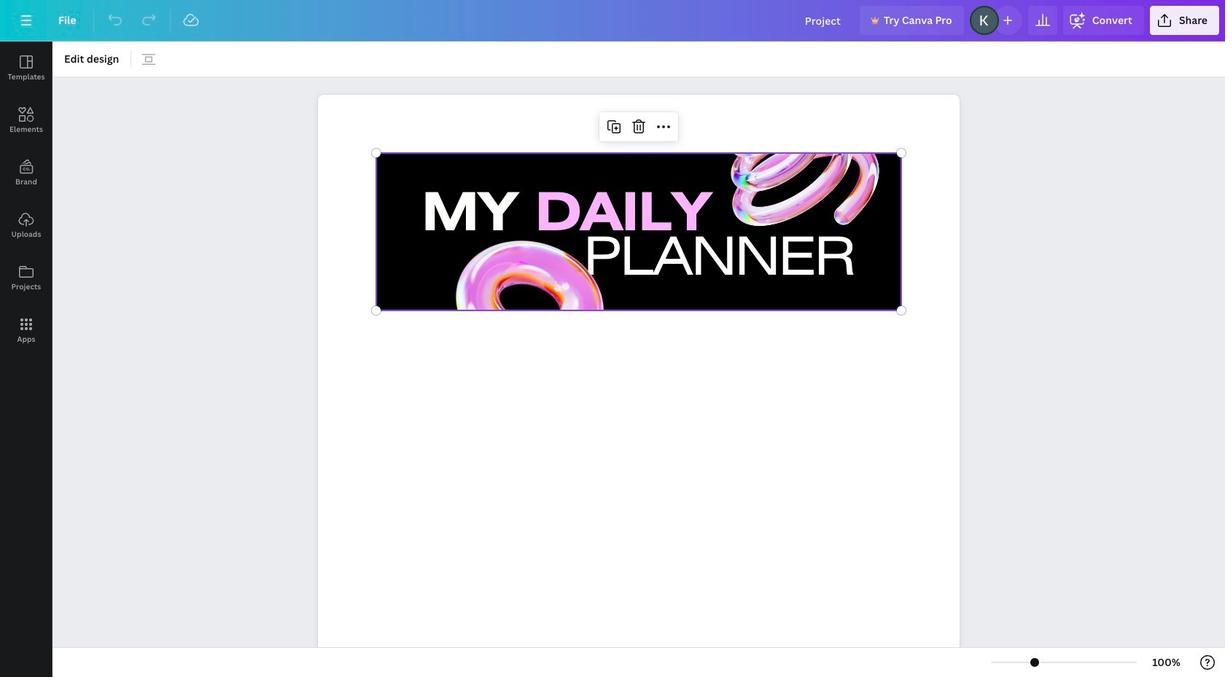 Task type: vqa. For each thing, say whether or not it's contained in the screenshot.
Main menu bar
yes



Task type: locate. For each thing, give the bounding box(es) containing it.
Design title text field
[[794, 6, 854, 35]]

None text field
[[318, 87, 960, 678]]

side panel tab list
[[0, 42, 53, 357]]

main menu bar
[[0, 0, 1226, 42]]

Zoom button
[[1143, 652, 1191, 675]]



